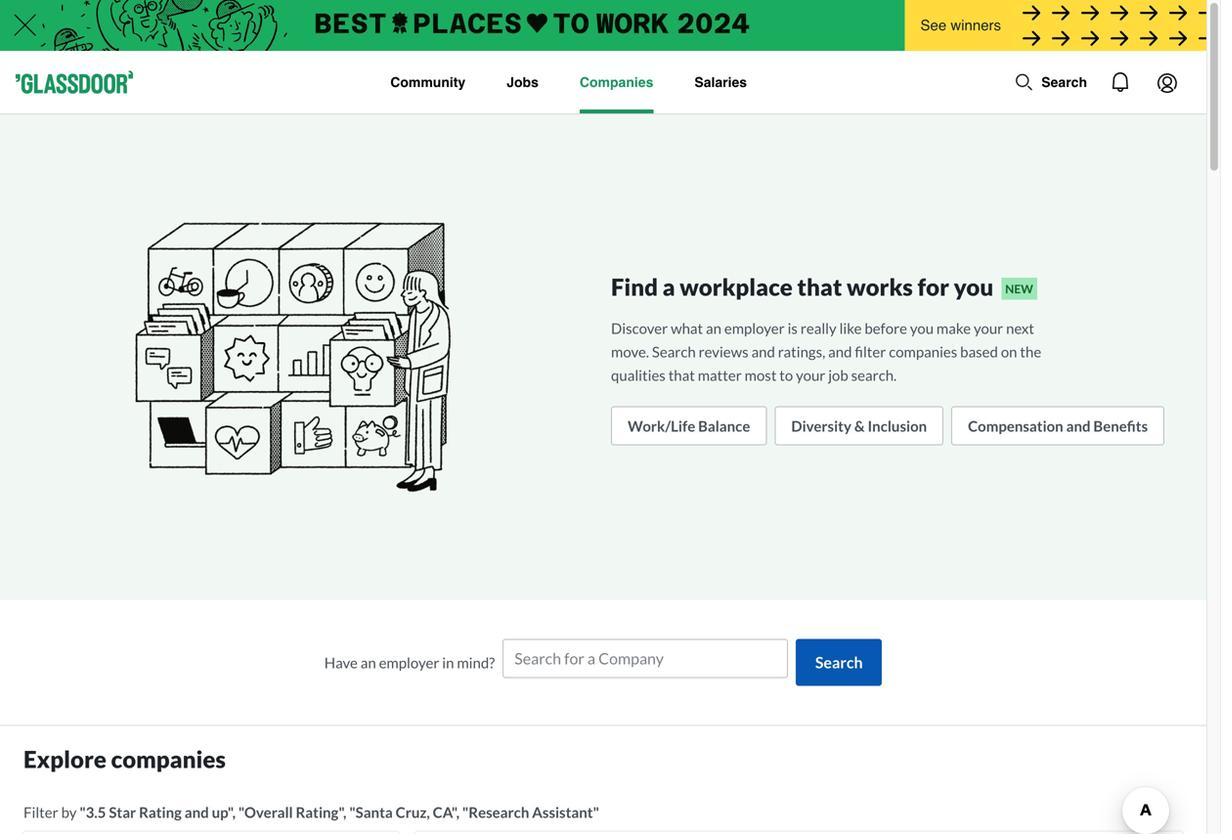 Task type: locate. For each thing, give the bounding box(es) containing it.
in
[[442, 654, 454, 671]]

"santa
[[349, 803, 393, 821]]

find a workplace that works for you
[[611, 273, 994, 301]]

2 vertical spatial search
[[815, 653, 863, 672]]

you
[[954, 273, 994, 301], [910, 319, 934, 337]]

1 vertical spatial you
[[910, 319, 934, 337]]

1 horizontal spatial search
[[815, 653, 863, 672]]

assistant"
[[532, 803, 599, 821]]

that left matter
[[669, 366, 695, 384]]

really
[[801, 319, 837, 337]]

0 horizontal spatial companies
[[111, 745, 226, 773]]

0 vertical spatial you
[[954, 273, 994, 301]]

0 vertical spatial companies
[[889, 343, 958, 360]]

search button
[[1005, 63, 1097, 102], [796, 639, 882, 686]]

you right the for
[[954, 273, 994, 301]]

reviews
[[699, 343, 749, 360]]

0 vertical spatial search
[[1042, 74, 1088, 90]]

companies down make at the top right
[[889, 343, 958, 360]]

and
[[752, 343, 775, 360], [829, 343, 852, 360], [1067, 417, 1091, 434], [185, 803, 209, 821]]

diversity & inclusion link
[[775, 406, 944, 445]]

2 horizontal spatial search
[[1042, 74, 1088, 90]]

on
[[1001, 343, 1018, 360]]

companies link
[[580, 51, 654, 113]]

0 vertical spatial search button
[[1005, 63, 1097, 102]]

make
[[937, 319, 971, 337]]

up",
[[212, 803, 236, 821]]

an up reviews
[[706, 319, 722, 337]]

1 vertical spatial an
[[361, 654, 376, 671]]

salaries
[[695, 74, 747, 90]]

benefits
[[1094, 417, 1148, 434]]

0 horizontal spatial employer
[[379, 654, 440, 671]]

1 horizontal spatial an
[[706, 319, 722, 337]]

0 horizontal spatial search
[[652, 343, 696, 360]]

jobs link
[[507, 51, 539, 113]]

most
[[745, 366, 777, 384]]

lottie animation container image
[[312, 51, 387, 109], [312, 51, 387, 109]]

employer left in
[[379, 654, 440, 671]]

workplace
[[680, 273, 793, 301]]

qualities
[[611, 366, 666, 384]]

1 vertical spatial search
[[652, 343, 696, 360]]

jobs
[[507, 74, 539, 90]]

1 vertical spatial companies
[[111, 745, 226, 773]]

0 horizontal spatial that
[[669, 366, 695, 384]]

what
[[671, 319, 703, 337]]

search.
[[852, 366, 897, 384]]

0 vertical spatial your
[[974, 319, 1004, 337]]

1 horizontal spatial your
[[974, 319, 1004, 337]]

1 horizontal spatial you
[[954, 273, 994, 301]]

that up really
[[797, 273, 843, 301]]

1 vertical spatial your
[[796, 366, 826, 384]]

search
[[1042, 74, 1088, 90], [652, 343, 696, 360], [815, 653, 863, 672]]

1 horizontal spatial companies
[[889, 343, 958, 360]]

0 horizontal spatial your
[[796, 366, 826, 384]]

you left make at the top right
[[910, 319, 934, 337]]

your right 'to'
[[796, 366, 826, 384]]

community link
[[390, 51, 466, 113]]

cruz,
[[396, 803, 430, 821]]

0 vertical spatial employer
[[725, 319, 785, 337]]

an
[[706, 319, 722, 337], [361, 654, 376, 671]]

see winners
[[921, 17, 1002, 34]]

your up "based" at the right top of the page
[[974, 319, 1004, 337]]

companies up rating
[[111, 745, 226, 773]]

move.
[[611, 343, 649, 360]]

is
[[788, 319, 798, 337]]

employer left is
[[725, 319, 785, 337]]

1 vertical spatial that
[[669, 366, 695, 384]]

compensation and benefits link
[[952, 406, 1165, 445]]

for
[[918, 273, 950, 301]]

companies
[[889, 343, 958, 360], [111, 745, 226, 773]]

an right the 'have'
[[361, 654, 376, 671]]

Search for a Company field
[[515, 647, 777, 670]]

works
[[847, 273, 913, 301]]

discover what an employer is really like before you make your next move. search reviews and ratings, and filter companies based on the qualities that matter most to your job search.
[[611, 319, 1042, 384]]

employer
[[725, 319, 785, 337], [379, 654, 440, 671]]

filter by "3.5 star rating and up", "overall rating", "santa cruz, ca", "research assistant"
[[23, 803, 599, 821]]

lottie animation container image
[[1097, 59, 1144, 106], [1097, 59, 1144, 106], [1144, 59, 1191, 106], [1144, 59, 1191, 106], [1014, 72, 1034, 92], [1014, 72, 1034, 92]]

work/life balance link
[[611, 406, 767, 445]]

your
[[974, 319, 1004, 337], [796, 366, 826, 384]]

0 horizontal spatial you
[[910, 319, 934, 337]]

1 vertical spatial search button
[[796, 639, 882, 686]]

1 horizontal spatial employer
[[725, 319, 785, 337]]

salaries link
[[695, 51, 747, 113]]

0 vertical spatial an
[[706, 319, 722, 337]]

None field
[[503, 639, 788, 686]]

0 horizontal spatial search button
[[796, 639, 882, 686]]

0 vertical spatial that
[[797, 273, 843, 301]]

"research
[[463, 803, 529, 821]]

that
[[797, 273, 843, 301], [669, 366, 695, 384]]



Task type: vqa. For each thing, say whether or not it's contained in the screenshot.
LICENSED to the right
no



Task type: describe. For each thing, give the bounding box(es) containing it.
like
[[840, 319, 862, 337]]

work/life balance
[[628, 417, 750, 434]]

matter
[[698, 366, 742, 384]]

you inside discover what an employer is really like before you make your next move. search reviews and ratings, and filter companies based on the qualities that matter most to your job search.
[[910, 319, 934, 337]]

by
[[61, 803, 77, 821]]

ca",
[[433, 803, 460, 821]]

winners
[[951, 17, 1002, 34]]

compensation and benefits
[[968, 417, 1148, 434]]

filter
[[855, 343, 886, 360]]

next
[[1006, 319, 1035, 337]]

see winners link
[[905, 0, 1207, 53]]

have an employer in mind?
[[324, 654, 495, 671]]

discover
[[611, 319, 668, 337]]

filter
[[23, 803, 58, 821]]

based
[[961, 343, 998, 360]]

explore companies
[[23, 745, 226, 773]]

search inside discover what an employer is really like before you make your next move. search reviews and ratings, and filter companies based on the qualities that matter most to your job search.
[[652, 343, 696, 360]]

before
[[865, 319, 908, 337]]

the
[[1020, 343, 1042, 360]]

rating",
[[296, 803, 347, 821]]

new
[[1006, 281, 1033, 296]]

see
[[921, 17, 947, 34]]

rating
[[139, 803, 182, 821]]

and up job
[[829, 343, 852, 360]]

community
[[390, 74, 466, 90]]

and up most
[[752, 343, 775, 360]]

0 horizontal spatial an
[[361, 654, 376, 671]]

inclusion
[[868, 417, 927, 434]]

&
[[855, 417, 865, 434]]

companies
[[580, 74, 654, 90]]

1 horizontal spatial search button
[[1005, 63, 1097, 102]]

and left up",
[[185, 803, 209, 821]]

work/life
[[628, 417, 696, 434]]

companies inside discover what an employer is really like before you make your next move. search reviews and ratings, and filter companies based on the qualities that matter most to your job search.
[[889, 343, 958, 360]]

explore
[[23, 745, 107, 773]]

woman searching for companies on her phone outside image
[[2, 154, 574, 561]]

balance
[[698, 417, 750, 434]]

job
[[829, 366, 849, 384]]

diversity
[[792, 417, 852, 434]]

1 horizontal spatial that
[[797, 273, 843, 301]]

ratings,
[[778, 343, 826, 360]]

1 vertical spatial employer
[[379, 654, 440, 671]]

mind?
[[457, 654, 495, 671]]

employer inside discover what an employer is really like before you make your next move. search reviews and ratings, and filter companies based on the qualities that matter most to your job search.
[[725, 319, 785, 337]]

and left benefits
[[1067, 417, 1091, 434]]

compensation
[[968, 417, 1064, 434]]

a
[[663, 273, 675, 301]]

have
[[324, 654, 358, 671]]

to
[[780, 366, 793, 384]]

"overall
[[239, 803, 293, 821]]

find
[[611, 273, 658, 301]]

that inside discover what an employer is really like before you make your next move. search reviews and ratings, and filter companies based on the qualities that matter most to your job search.
[[669, 366, 695, 384]]

diversity & inclusion
[[792, 417, 927, 434]]

"3.5
[[80, 803, 106, 821]]

an inside discover what an employer is really like before you make your next move. search reviews and ratings, and filter companies based on the qualities that matter most to your job search.
[[706, 319, 722, 337]]

star
[[109, 803, 136, 821]]



